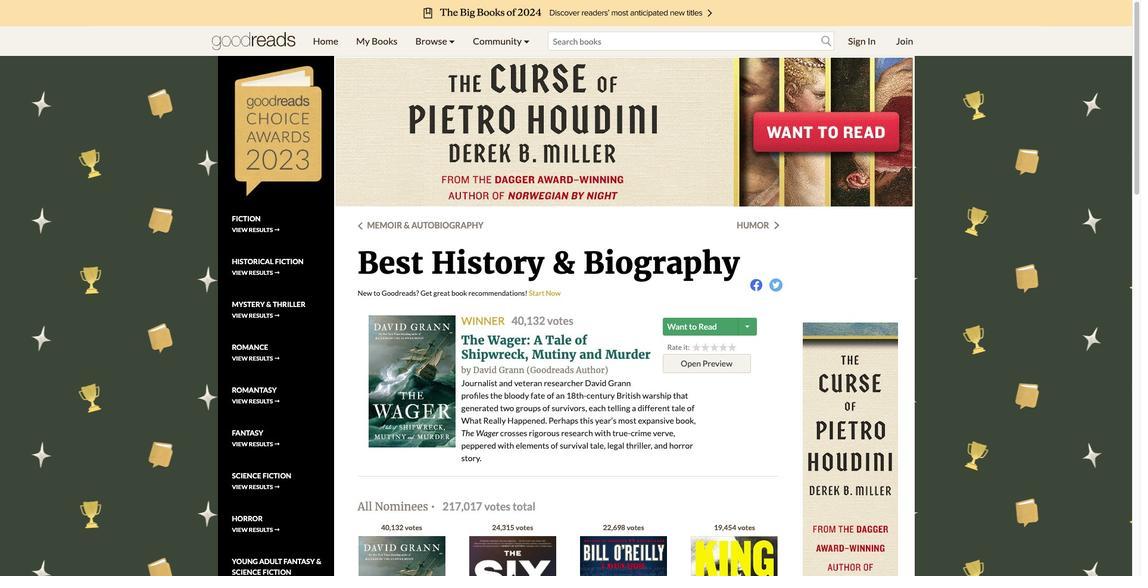 Task type: vqa. For each thing, say whether or not it's contained in the screenshot.
Columbus Metropolitan Library (347) The Add LINK
no



Task type: describe. For each thing, give the bounding box(es) containing it.
→ inside science fiction view results →
[[274, 484, 280, 491]]

fantasy view results →
[[232, 429, 280, 448]]

19,454 votes
[[714, 523, 755, 532]]

22,698 votes
[[603, 523, 644, 532]]

author)
[[576, 365, 609, 376]]

winner
[[461, 315, 505, 328]]

0 horizontal spatial 40,132
[[381, 523, 404, 532]]

autobiography
[[411, 220, 484, 231]]

new
[[358, 289, 372, 298]]

▾ for browse ▾
[[449, 35, 455, 46]]

peppered
[[461, 441, 496, 451]]

(goodreads
[[527, 365, 574, 376]]

community ▾
[[473, 35, 530, 46]]

crosses rigorous research with true-crime verve, peppered with elements of survival tale, legal thriller, and horror story.
[[461, 428, 693, 463]]

now
[[546, 289, 561, 298]]

22,698
[[603, 523, 626, 532]]

memoir & autobiography link
[[358, 220, 484, 231]]

share on twitter image
[[769, 279, 782, 292]]

a
[[632, 403, 636, 413]]

results inside romance view results →
[[249, 355, 273, 362]]

and inside journalist and veteran researcher david grann profiles the bloody fate of an 18th-century british warship that generated two groups of survivors, each telling a different tale of what really happened. perhaps this year's most expansive book, the wager
[[499, 378, 513, 388]]

rigorous
[[529, 428, 560, 438]]

king by jonathan eig image
[[691, 537, 778, 577]]

open preview link
[[663, 354, 751, 374]]

new to goodreads? get great book recommendations! start now
[[358, 289, 561, 298]]

what
[[461, 416, 482, 426]]

mystery
[[232, 300, 265, 309]]

david grann link
[[473, 365, 525, 376]]

the inside journalist and veteran researcher david grann profiles the bloody fate of an 18th-century british warship that generated two groups of survivors, each telling a different tale of what really happened. perhaps this year's most expansive book, the wager
[[461, 428, 474, 438]]

killing the witches by bill o'reilly image
[[580, 537, 667, 577]]

an
[[556, 391, 565, 401]]

research
[[561, 428, 593, 438]]

menu containing home
[[304, 26, 539, 56]]

share on facebook image
[[750, 279, 763, 292]]

true-
[[613, 428, 631, 438]]

want to read button
[[668, 318, 717, 336]]

verve,
[[653, 428, 675, 438]]

view inside mystery & thriller view results →
[[232, 312, 248, 320]]

→ inside the horror view results →
[[274, 527, 280, 534]]

grann inside the winner 40,132 votes the wager: a tale of shipwreck, mutiny and murder by david grann (goodreads author)
[[499, 365, 525, 376]]

view inside romantasy view results →
[[232, 398, 248, 405]]

0 vertical spatial advertisement element
[[335, 58, 913, 207]]

tale
[[546, 333, 572, 348]]

the most anticipated books of 2024 image
[[90, 0, 1043, 26]]

join link
[[887, 26, 922, 56]]

19,454
[[714, 523, 737, 532]]

wager:
[[488, 333, 531, 348]]

& up now
[[553, 245, 575, 282]]

best
[[358, 245, 423, 282]]

preview
[[703, 359, 733, 369]]

want
[[668, 322, 688, 332]]

of inside crosses rigorous research with true-crime verve, peppered with elements of survival tale, legal thriller, and horror story.
[[551, 441, 558, 451]]

home link
[[304, 26, 347, 56]]

nominees
[[375, 500, 428, 514]]

journalist and veteran researcher david grann profiles the bloody fate of an 18th-century british warship that generated two groups of survivors, each telling a different tale of what really happened. perhaps this year's most expansive book, the wager
[[461, 378, 696, 438]]

total
[[513, 500, 536, 514]]

profiles
[[461, 391, 489, 401]]

the inside the winner 40,132 votes the wager: a tale of shipwreck, mutiny and murder by david grann (goodreads author)
[[461, 333, 485, 348]]

different
[[638, 403, 670, 413]]

view inside 'fantasy view results →'
[[232, 441, 248, 448]]

young adult fantasy & science fiction
[[232, 558, 321, 577]]

thriller,
[[626, 441, 653, 451]]

results inside historical fiction view results →
[[249, 269, 273, 277]]

view inside fiction view results →
[[232, 227, 248, 234]]

really
[[483, 416, 506, 426]]

view inside the horror view results →
[[232, 527, 248, 534]]

my
[[356, 35, 370, 46]]

the wager: a tale of shipwreck, mutiny and murder link
[[461, 333, 651, 362]]

horror view results →
[[232, 515, 280, 534]]

winner 40,132 votes the wager: a tale of shipwreck, mutiny and murder by david grann (goodreads author)
[[461, 315, 651, 376]]

science inside science fiction view results →
[[232, 472, 261, 481]]

perhaps
[[549, 416, 579, 426]]

view inside romance view results →
[[232, 355, 248, 362]]

rate
[[668, 343, 682, 352]]

all
[[358, 500, 372, 514]]

science inside young adult fantasy & science fiction
[[232, 569, 261, 577]]

historical
[[232, 258, 274, 266]]

mutiny
[[532, 347, 576, 362]]

sign
[[848, 35, 866, 46]]

1 horizontal spatial with
[[595, 428, 611, 438]]

horror
[[669, 441, 693, 451]]

1 vertical spatial with
[[498, 441, 514, 451]]

my books link
[[347, 26, 407, 56]]

that
[[673, 391, 688, 401]]

crosses
[[500, 428, 527, 438]]

grann inside journalist and veteran researcher david grann profiles the bloody fate of an 18th-century british warship that generated two groups of survivors, each telling a different tale of what really happened. perhaps this year's most expansive book, the wager
[[608, 378, 631, 388]]

century
[[587, 391, 615, 401]]

two
[[500, 403, 514, 413]]

crime
[[631, 428, 652, 438]]

history
[[432, 245, 544, 282]]

historical fiction view results →
[[232, 258, 304, 277]]

fiction inside historical fiction view results →
[[275, 258, 304, 266]]

generated
[[461, 403, 499, 413]]

murder
[[605, 347, 651, 362]]

science fiction view results →
[[232, 472, 291, 491]]

sign in link
[[839, 26, 885, 56]]

goodreads?
[[382, 289, 419, 298]]

it:
[[684, 343, 690, 352]]

tale,
[[590, 441, 606, 451]]

and inside the winner 40,132 votes the wager: a tale of shipwreck, mutiny and murder by david grann (goodreads author)
[[580, 347, 602, 362]]

want to read
[[668, 322, 717, 332]]

→ inside historical fiction view results →
[[274, 269, 280, 277]]

24,315 votes
[[492, 523, 533, 532]]

most
[[618, 416, 637, 426]]

results inside mystery & thriller view results →
[[249, 312, 273, 320]]

fiction inside fiction view results →
[[232, 215, 261, 224]]

community
[[473, 35, 522, 46]]

rate it:
[[668, 343, 690, 352]]

mystery & thriller view results →
[[232, 300, 306, 320]]

to for new
[[374, 289, 380, 298]]

story.
[[461, 453, 482, 463]]

great
[[434, 289, 450, 298]]

1 vertical spatial advertisement element
[[803, 323, 898, 577]]

fate
[[531, 391, 545, 401]]

best history & biography
[[358, 245, 740, 282]]

warship
[[643, 391, 672, 401]]



Task type: locate. For each thing, give the bounding box(es) containing it.
get
[[421, 289, 432, 298]]

1 view from the top
[[232, 227, 248, 234]]

british
[[617, 391, 641, 401]]

6 view from the top
[[232, 441, 248, 448]]

→ down 'romantasy'
[[274, 398, 280, 405]]

4 view from the top
[[232, 355, 248, 362]]

view down the historical
[[232, 269, 248, 277]]

david
[[473, 365, 497, 376], [585, 378, 607, 388]]

▾ inside dropdown button
[[449, 35, 455, 46]]

to right new at left
[[374, 289, 380, 298]]

group
[[692, 343, 737, 352]]

fiction view results →
[[232, 215, 280, 234]]

thriller
[[273, 300, 306, 309]]

Search for books to add to your shelves search field
[[548, 32, 835, 51]]

votes for 19,454 votes
[[738, 523, 755, 532]]

0 vertical spatial 40,132
[[512, 315, 545, 328]]

& right adult
[[316, 558, 321, 567]]

→ up historical fiction view results →
[[274, 227, 280, 234]]

1 vertical spatial fantasy
[[284, 558, 315, 567]]

this
[[580, 416, 594, 426]]

to left read
[[689, 322, 697, 332]]

browse ▾
[[416, 35, 455, 46]]

and down verve,
[[654, 441, 668, 451]]

romantasy
[[232, 386, 277, 395]]

results up science fiction view results →
[[249, 441, 273, 448]]

& inside young adult fantasy & science fiction
[[316, 558, 321, 567]]

romance view results →
[[232, 343, 280, 362]]

217,017
[[443, 500, 482, 514]]

books
[[372, 35, 398, 46]]

view up the historical
[[232, 227, 248, 234]]

votes for 40,132 votes
[[405, 523, 422, 532]]

5 results from the top
[[249, 398, 273, 405]]

veteran
[[514, 378, 542, 388]]

results up the historical
[[249, 227, 273, 234]]

results inside 'fantasy view results →'
[[249, 441, 273, 448]]

sign in
[[848, 35, 876, 46]]

votes right 22,698
[[627, 523, 644, 532]]

0 horizontal spatial david
[[473, 365, 497, 376]]

votes inside the winner 40,132 votes the wager: a tale of shipwreck, mutiny and murder by david grann (goodreads author)
[[547, 315, 574, 328]]

1 horizontal spatial fantasy
[[284, 558, 315, 567]]

→ inside mystery & thriller view results →
[[274, 312, 280, 320]]

view up science fiction view results →
[[232, 441, 248, 448]]

1 horizontal spatial david
[[585, 378, 607, 388]]

the down what
[[461, 428, 474, 438]]

40,132 votes
[[381, 523, 422, 532]]

▾ inside popup button
[[524, 35, 530, 46]]

fiction inside young adult fantasy & science fiction
[[263, 569, 291, 577]]

year's
[[595, 416, 617, 426]]

with down year's
[[595, 428, 611, 438]]

→ inside fiction view results →
[[274, 227, 280, 234]]

grann up the veteran
[[499, 365, 525, 376]]

Search books text field
[[548, 32, 835, 51]]

and down david grann link
[[499, 378, 513, 388]]

4 → from the top
[[274, 355, 280, 362]]

view inside historical fiction view results →
[[232, 269, 248, 277]]

1 horizontal spatial and
[[580, 347, 602, 362]]

40,132 inside the winner 40,132 votes the wager: a tale of shipwreck, mutiny and murder by david grann (goodreads author)
[[512, 315, 545, 328]]

6 → from the top
[[274, 441, 280, 448]]

5 view from the top
[[232, 398, 248, 405]]

&
[[404, 220, 410, 231], [553, 245, 575, 282], [266, 300, 271, 309], [316, 558, 321, 567]]

survival
[[560, 441, 589, 451]]

1 horizontal spatial grann
[[608, 378, 631, 388]]

groups
[[516, 403, 541, 413]]

1 the from the top
[[461, 333, 485, 348]]

& left thriller
[[266, 300, 271, 309]]

results inside fiction view results →
[[249, 227, 273, 234]]

2 vertical spatial and
[[654, 441, 668, 451]]

0 vertical spatial fantasy
[[232, 429, 263, 438]]

0 horizontal spatial fantasy
[[232, 429, 263, 438]]

menu
[[304, 26, 539, 56]]

in
[[868, 35, 876, 46]]

8 → from the top
[[274, 527, 280, 534]]

3 view from the top
[[232, 312, 248, 320]]

the wager by david grann image
[[368, 316, 455, 448], [358, 537, 445, 577]]

young
[[232, 558, 258, 567]]

expansive
[[638, 416, 674, 426]]

fiction down adult
[[263, 569, 291, 577]]

view down horror
[[232, 527, 248, 534]]

by
[[461, 365, 471, 376]]

→ up 'romantasy'
[[274, 355, 280, 362]]

1 science from the top
[[232, 472, 261, 481]]

1 horizontal spatial ▾
[[524, 35, 530, 46]]

fantasy inside 'fantasy view results →'
[[232, 429, 263, 438]]

0 vertical spatial grann
[[499, 365, 525, 376]]

the wager by david grann image down 40,132 votes in the bottom of the page
[[358, 537, 445, 577]]

6 results from the top
[[249, 441, 273, 448]]

1 horizontal spatial to
[[689, 322, 697, 332]]

& right memoir on the top left
[[404, 220, 410, 231]]

book
[[452, 289, 467, 298]]

romantasy view results →
[[232, 386, 280, 405]]

with down crosses
[[498, 441, 514, 451]]

the six by loren grush image
[[469, 537, 556, 577]]

0 horizontal spatial to
[[374, 289, 380, 298]]

shipwreck,
[[461, 347, 529, 362]]

▾ right community
[[524, 35, 530, 46]]

the
[[461, 333, 485, 348], [461, 428, 474, 438]]

david down author)
[[585, 378, 607, 388]]

the wager by david grann image left by
[[368, 316, 455, 448]]

0 vertical spatial science
[[232, 472, 261, 481]]

results down horror
[[249, 527, 273, 534]]

to inside button
[[689, 322, 697, 332]]

40,132 down nominees
[[381, 523, 404, 532]]

1 vertical spatial the wager by david grann image
[[358, 537, 445, 577]]

view up horror
[[232, 484, 248, 491]]

→ inside 'fantasy view results →'
[[274, 441, 280, 448]]

elements
[[516, 441, 549, 451]]

0 vertical spatial the wager by david grann image
[[368, 316, 455, 448]]

→ inside romantasy view results →
[[274, 398, 280, 405]]

1 vertical spatial to
[[689, 322, 697, 332]]

0 horizontal spatial ▾
[[449, 35, 455, 46]]

2 ▾ from the left
[[524, 35, 530, 46]]

results down the historical
[[249, 269, 273, 277]]

results inside science fiction view results →
[[249, 484, 273, 491]]

→ down thriller
[[274, 312, 280, 320]]

fantasy right adult
[[284, 558, 315, 567]]

votes right 19,454
[[738, 523, 755, 532]]

science down young
[[232, 569, 261, 577]]

0 horizontal spatial with
[[498, 441, 514, 451]]

2 results from the top
[[249, 269, 273, 277]]

david inside journalist and veteran researcher david grann profiles the bloody fate of an 18th-century british warship that generated two groups of survivors, each telling a different tale of what really happened. perhaps this year's most expansive book, the wager
[[585, 378, 607, 388]]

→ inside romance view results →
[[274, 355, 280, 362]]

science down 'fantasy view results →'
[[232, 472, 261, 481]]

1 vertical spatial and
[[499, 378, 513, 388]]

7 view from the top
[[232, 484, 248, 491]]

8 view from the top
[[232, 527, 248, 534]]

4 results from the top
[[249, 355, 273, 362]]

8 results from the top
[[249, 527, 273, 534]]

votes down nominees
[[405, 523, 422, 532]]

grann up british
[[608, 378, 631, 388]]

1 ▾ from the left
[[449, 35, 455, 46]]

to for want
[[689, 322, 697, 332]]

2 the from the top
[[461, 428, 474, 438]]

3 results from the top
[[249, 312, 273, 320]]

votes up tale
[[547, 315, 574, 328]]

results down romance
[[249, 355, 273, 362]]

5 → from the top
[[274, 398, 280, 405]]

•
[[431, 500, 435, 514]]

fantasy down romantasy view results → on the left of page
[[232, 429, 263, 438]]

legal
[[607, 441, 625, 451]]

→ up science fiction view results →
[[274, 441, 280, 448]]

fantasy
[[232, 429, 263, 438], [284, 558, 315, 567]]

fiction right the historical
[[275, 258, 304, 266]]

humor
[[737, 220, 769, 231]]

tale
[[672, 403, 686, 413]]

fiction inside science fiction view results →
[[263, 472, 291, 481]]

40,132 up a
[[512, 315, 545, 328]]

1 horizontal spatial 40,132
[[512, 315, 545, 328]]

0 vertical spatial and
[[580, 347, 602, 362]]

read
[[699, 322, 717, 332]]

my books
[[356, 35, 398, 46]]

& inside mystery & thriller view results →
[[266, 300, 271, 309]]

results inside the horror view results →
[[249, 527, 273, 534]]

humor link
[[737, 220, 779, 231]]

votes for 24,315 votes
[[516, 523, 533, 532]]

1 → from the top
[[274, 227, 280, 234]]

0 vertical spatial the
[[461, 333, 485, 348]]

view inside science fiction view results →
[[232, 484, 248, 491]]

community ▾ button
[[464, 26, 539, 56]]

→ up the horror view results →
[[274, 484, 280, 491]]

and up author)
[[580, 347, 602, 362]]

to
[[374, 289, 380, 298], [689, 322, 697, 332]]

1 vertical spatial science
[[232, 569, 261, 577]]

1 vertical spatial the
[[461, 428, 474, 438]]

happened.
[[508, 416, 547, 426]]

results down 'romantasy'
[[249, 398, 273, 405]]

fiction down 'fantasy view results →'
[[263, 472, 291, 481]]

votes for 22,698 votes
[[627, 523, 644, 532]]

book,
[[676, 416, 696, 426]]

0 vertical spatial with
[[595, 428, 611, 438]]

bloody
[[504, 391, 529, 401]]

results up horror
[[249, 484, 273, 491]]

romance
[[232, 343, 268, 352]]

a
[[534, 333, 542, 348]]

view down 'romantasy'
[[232, 398, 248, 405]]

0 horizontal spatial and
[[499, 378, 513, 388]]

40,132
[[512, 315, 545, 328], [381, 523, 404, 532]]

fantasy inside young adult fantasy & science fiction
[[284, 558, 315, 567]]

2 → from the top
[[274, 269, 280, 277]]

grann
[[499, 365, 525, 376], [608, 378, 631, 388]]

the down winner
[[461, 333, 485, 348]]

1 vertical spatial grann
[[608, 378, 631, 388]]

1 results from the top
[[249, 227, 273, 234]]

votes inside all nominees • 217,017 votes total
[[484, 500, 511, 514]]

▾ right browse
[[449, 35, 455, 46]]

votes down the total
[[516, 523, 533, 532]]

2 science from the top
[[232, 569, 261, 577]]

7 → from the top
[[274, 484, 280, 491]]

wager
[[476, 428, 499, 438]]

→ up thriller
[[274, 269, 280, 277]]

david up journalist
[[473, 365, 497, 376]]

open preview
[[681, 359, 733, 369]]

view down mystery
[[232, 312, 248, 320]]

0 horizontal spatial grann
[[499, 365, 525, 376]]

votes up 24,315
[[484, 500, 511, 514]]

adult
[[259, 558, 282, 567]]

survivors,
[[552, 403, 587, 413]]

2 horizontal spatial and
[[654, 441, 668, 451]]

7 results from the top
[[249, 484, 273, 491]]

results inside romantasy view results →
[[249, 398, 273, 405]]

horror
[[232, 515, 263, 524]]

journalist
[[461, 378, 498, 388]]

view down romance
[[232, 355, 248, 362]]

1 vertical spatial david
[[585, 378, 607, 388]]

▾
[[449, 35, 455, 46], [524, 35, 530, 46]]

3 → from the top
[[274, 312, 280, 320]]

the
[[490, 391, 503, 401]]

0 vertical spatial david
[[473, 365, 497, 376]]

fiction up the historical
[[232, 215, 261, 224]]

all nominees • 217,017 votes total
[[358, 500, 536, 514]]

advertisement element
[[335, 58, 913, 207], [803, 323, 898, 577]]

and inside crosses rigorous research with true-crime verve, peppered with elements of survival tale, legal thriller, and horror story.
[[654, 441, 668, 451]]

▾ for community ▾
[[524, 35, 530, 46]]

of inside the winner 40,132 votes the wager: a tale of shipwreck, mutiny and murder by david grann (goodreads author)
[[575, 333, 587, 348]]

votes
[[547, 315, 574, 328], [484, 500, 511, 514], [405, 523, 422, 532], [516, 523, 533, 532], [627, 523, 644, 532], [738, 523, 755, 532]]

results down mystery
[[249, 312, 273, 320]]

browse
[[416, 35, 447, 46]]

david inside the winner 40,132 votes the wager: a tale of shipwreck, mutiny and murder by david grann (goodreads author)
[[473, 365, 497, 376]]

0 vertical spatial to
[[374, 289, 380, 298]]

2 view from the top
[[232, 269, 248, 277]]

1 vertical spatial 40,132
[[381, 523, 404, 532]]

→ up adult
[[274, 527, 280, 534]]

2023 goodreads choice awards image
[[232, 66, 321, 197]]



